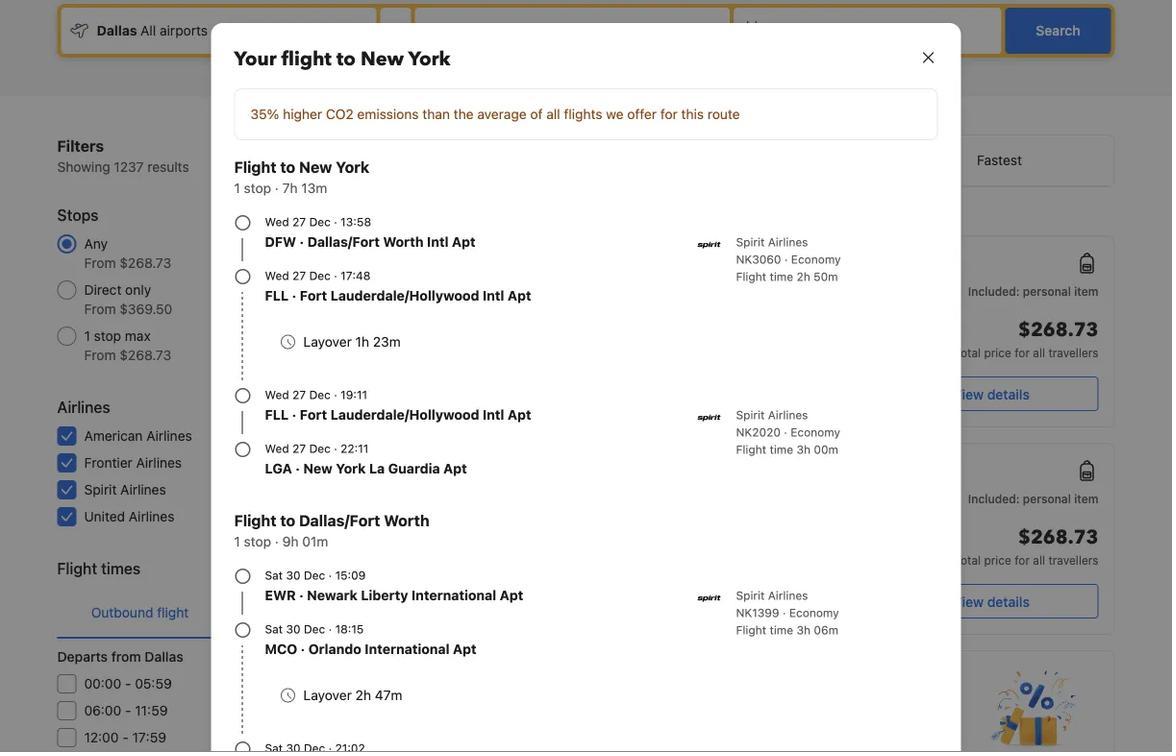Task type: vqa. For each thing, say whether or not it's contained in the screenshot.
bottommost the "Available in the next steps"
no



Task type: locate. For each thing, give the bounding box(es) containing it.
1 vertical spatial -
[[125, 703, 131, 719]]

2 details from the top
[[987, 594, 1030, 610]]

1152
[[360, 328, 388, 344]]

0 vertical spatial view details
[[953, 387, 1030, 402]]

price for second view details button from the top
[[984, 554, 1011, 567]]

all for second view details button from the bottom
[[1033, 346, 1045, 360]]

1 vertical spatial details
[[987, 594, 1030, 610]]

lga inside wed 27 dec · 22:11 lga · new york la guardia apt
[[265, 461, 292, 477]]

0 vertical spatial intl
[[427, 234, 449, 250]]

dec down 13m
[[309, 215, 331, 229]]

wed down 7h
[[265, 215, 289, 229]]

to up 7h
[[280, 158, 295, 176]]

layover
[[303, 334, 352, 350], [303, 688, 352, 704]]

1 horizontal spatial lga
[[782, 277, 804, 290]]

intl for guardia
[[483, 407, 504, 423]]

0 vertical spatial 30
[[286, 569, 301, 583]]

17:59
[[132, 730, 166, 746]]

1 wed from the top
[[265, 215, 289, 229]]

fll inside wed 27 dec · 19:11 fll · fort lauderdale/hollywood intl apt
[[265, 407, 289, 423]]

30 inside sat 30 dec · 18:15 mco · orlando international apt
[[286, 623, 301, 637]]

dec
[[309, 215, 331, 229], [309, 269, 331, 283], [831, 277, 852, 290], [309, 389, 331, 402], [309, 442, 331, 456], [304, 569, 325, 583], [304, 623, 325, 637]]

· inside spirit airlines nk1399 · economy flight time 3h 06m
[[783, 607, 786, 620]]

0 vertical spatial economy
[[791, 253, 841, 266]]

outbound
[[91, 605, 153, 621]]

$268.73 total price for all travellers
[[954, 317, 1099, 360], [954, 525, 1099, 567]]

nk1399
[[736, 607, 779, 620]]

sat
[[265, 569, 283, 583], [265, 623, 283, 637]]

lga up 9h
[[265, 461, 292, 477]]

stop inside 1 stop max from $268.73
[[94, 328, 121, 344]]

3h inside the spirit airlines nk2020 · economy flight time 3h 00m
[[797, 443, 811, 457]]

· right "nk1399"
[[783, 607, 786, 620]]

2 price from the top
[[984, 554, 1011, 567]]

1 vertical spatial to
[[280, 158, 295, 176]]

york
[[408, 46, 450, 73], [336, 158, 370, 176], [336, 461, 366, 477]]

1 vertical spatial stop
[[94, 328, 121, 344]]

0 vertical spatial new
[[361, 46, 404, 73]]

2 lauderdale/hollywood from the top
[[330, 407, 479, 423]]

2 view from the top
[[953, 594, 984, 610]]

dec inside wed 27 dec · 22:11 lga · new york la guardia apt
[[309, 442, 331, 456]]

0 vertical spatial item
[[1074, 285, 1099, 298]]

sat for mco
[[265, 623, 283, 637]]

2 $268.73 total price for all travellers from the top
[[954, 525, 1099, 567]]

1 vertical spatial fort
[[300, 407, 327, 423]]

from inside direct only from $369.50
[[84, 301, 116, 317]]

flight inside flight to new york 1 stop · 7h 13m
[[234, 158, 277, 176]]

route
[[708, 106, 740, 122]]

1 layover from the top
[[303, 334, 352, 350]]

1 lauderdale/hollywood from the top
[[330, 288, 479, 304]]

included: personal item for second view details button from the top
[[968, 492, 1099, 506]]

lauderdale/hollywood inside wed 27 dec · 17:48 fll · fort lauderdale/hollywood intl apt
[[330, 288, 479, 304]]

2 vertical spatial from
[[84, 348, 116, 364]]

18:15
[[335, 623, 364, 637]]

new inside wed 27 dec · 22:11 lga · new york la guardia apt
[[303, 461, 333, 477]]

apt for wed 27 dec · 19:11 fll · fort lauderdale/hollywood intl apt
[[508, 407, 531, 423]]

30 down the return
[[286, 623, 301, 637]]

stop inside flight to new york 1 stop · 7h 13m
[[244, 180, 271, 196]]

flight down "nk1399"
[[736, 624, 767, 638]]

1 inside "flight to dallas/fort worth 1 stop · 9h 01m"
[[234, 534, 240, 550]]

1 down direct
[[84, 328, 90, 344]]

2 3h from the top
[[797, 624, 811, 638]]

apt inside wed 27 dec · 19:11 fll · fort lauderdale/hollywood intl apt
[[508, 407, 531, 423]]

fort inside wed 27 dec · 19:11 fll · fort lauderdale/hollywood intl apt
[[300, 407, 327, 423]]

any
[[84, 236, 108, 252]]

dec right .
[[831, 277, 852, 290]]

flight inside 'dialog'
[[281, 46, 332, 73]]

0 vertical spatial details
[[987, 387, 1030, 402]]

2 wed from the top
[[265, 269, 289, 283]]

1 horizontal spatial 2h
[[797, 270, 810, 284]]

view for second view details button from the top
[[953, 594, 984, 610]]

fll
[[265, 288, 289, 304], [265, 407, 289, 423]]

spirit airlines nk2020 · economy flight time 3h 00m
[[736, 409, 840, 457]]

sat up ewr
[[265, 569, 283, 583]]

2 vertical spatial all
[[1033, 554, 1045, 567]]

· left 17:48
[[334, 269, 337, 283]]

flight for return
[[312, 605, 344, 621]]

2 vertical spatial to
[[280, 512, 295, 530]]

this
[[681, 106, 704, 122]]

1 for flight to dallas/fort worth
[[234, 534, 240, 550]]

1237
[[114, 159, 144, 175], [358, 236, 388, 252]]

lauderdale/hollywood up 492
[[330, 407, 479, 423]]

international
[[412, 588, 496, 604], [365, 642, 450, 658]]

1 vertical spatial 1
[[84, 328, 90, 344]]

total
[[954, 346, 981, 360], [954, 554, 981, 567]]

dec inside wed 27 dec · 17:48 fll · fort lauderdale/hollywood intl apt
[[309, 269, 331, 283]]

flight inside the spirit airlines nk2020 · economy flight time 3h 00m
[[736, 443, 767, 457]]

1 fll from the top
[[265, 288, 289, 304]]

1 from from the top
[[84, 255, 116, 271]]

· right mco
[[301, 642, 305, 658]]

2 vertical spatial -
[[122, 730, 129, 746]]

dallas/fort up 01m
[[299, 512, 380, 530]]

from down the "any"
[[84, 255, 116, 271]]

1 vertical spatial layover
[[303, 688, 352, 704]]

2h
[[797, 270, 810, 284], [355, 688, 371, 704]]

30 up ewr
[[286, 569, 301, 583]]

flight down nk2020
[[736, 443, 767, 457]]

included:
[[968, 285, 1020, 298], [968, 492, 1020, 506]]

2 vertical spatial stop
[[244, 534, 271, 550]]

average
[[477, 106, 527, 122]]

27 for wed 27 dec · 13:58 dfw · dallas/fort worth intl apt
[[292, 215, 306, 229]]

economy inside spirit airlines nk3060 · economy flight time 2h 50m
[[791, 253, 841, 266]]

return
[[267, 605, 308, 621]]

filters
[[57, 137, 104, 155]]

dallas/fort inside wed 27 dec · 13:58 dfw · dallas/fort worth intl apt
[[307, 234, 380, 250]]

0 vertical spatial price
[[984, 346, 1011, 360]]

3h for newark liberty international apt
[[797, 624, 811, 638]]

higher
[[283, 106, 322, 122]]

0 vertical spatial from
[[84, 255, 116, 271]]

1 vertical spatial from
[[84, 301, 116, 317]]

wed inside wed 27 dec · 22:11 lga · new york la guardia apt
[[265, 442, 289, 456]]

fll inside wed 27 dec · 17:48 fll · fort lauderdale/hollywood intl apt
[[265, 288, 289, 304]]

1 included: from the top
[[968, 285, 1020, 298]]

27 for wed 27 dec · 19:11 fll · fort lauderdale/hollywood intl apt
[[292, 389, 306, 402]]

2 30 from the top
[[286, 623, 301, 637]]

0 vertical spatial dallas/fort
[[307, 234, 380, 250]]

1 vertical spatial economy
[[791, 426, 840, 439]]

york down co2
[[336, 158, 370, 176]]

2h left 47m
[[355, 688, 371, 704]]

total for second view details button from the bottom
[[954, 346, 981, 360]]

flight right your
[[281, 46, 332, 73]]

27 left 17:48
[[292, 269, 306, 283]]

1 vertical spatial travellers
[[1049, 554, 1099, 567]]

wed inside wed 27 dec · 13:58 dfw · dallas/fort worth intl apt
[[265, 215, 289, 229]]

frontier airlines
[[84, 455, 182, 471]]

2 time from the top
[[770, 443, 793, 457]]

spirit inside spirit airlines nk1399 · economy flight time 3h 06m
[[736, 589, 765, 603]]

flight for outbound
[[157, 605, 189, 621]]

3h left 00m
[[797, 443, 811, 457]]

· up return flight
[[299, 588, 304, 604]]

0 vertical spatial dfw
[[265, 234, 296, 250]]

fastest tab list
[[427, 136, 1114, 188]]

included: for second view details button from the bottom
[[968, 285, 1020, 298]]

flight inside "flight to dallas/fort worth 1 stop · 9h 01m"
[[234, 512, 277, 530]]

27 inside wed 27 dec · 22:11 lga · new york la guardia apt
[[292, 442, 306, 456]]

27 down 7h
[[292, 215, 306, 229]]

- for 12:00
[[122, 730, 129, 746]]

sat 30 dec · 18:15 mco · orlando international apt
[[265, 623, 477, 658]]

time left .
[[770, 270, 793, 284]]

0 vertical spatial lga
[[782, 277, 804, 290]]

0 vertical spatial worth
[[383, 234, 424, 250]]

economy up 06m
[[789, 607, 839, 620]]

york left la
[[336, 461, 366, 477]]

3 from from the top
[[84, 348, 116, 364]]

0 vertical spatial sat
[[265, 569, 283, 583]]

2 included: from the top
[[968, 492, 1020, 506]]

2 layover from the top
[[303, 688, 352, 704]]

economy
[[791, 253, 841, 266], [791, 426, 840, 439], [789, 607, 839, 620]]

0 horizontal spatial 22:11
[[341, 442, 369, 456]]

· up wed 27 dec · 22:11 lga · new york la guardia apt
[[292, 407, 296, 423]]

sat up mco
[[265, 623, 283, 637]]

details
[[987, 387, 1030, 402], [987, 594, 1030, 610]]

0 vertical spatial total
[[954, 346, 981, 360]]

1 vertical spatial view details button
[[884, 585, 1099, 619]]

30
[[286, 569, 301, 583], [286, 623, 301, 637]]

1 vertical spatial spirit airlines
[[84, 482, 166, 498]]

flight
[[281, 46, 332, 73], [157, 605, 189, 621], [312, 605, 344, 621]]

all inside your flight to new york 'dialog'
[[546, 106, 560, 122]]

dec for sat 30 dec · 15:09 ewr · newark liberty international apt
[[304, 569, 325, 583]]

to up co2
[[336, 46, 356, 73]]

0 horizontal spatial 1237
[[114, 159, 144, 175]]

22:11 left 36
[[341, 442, 369, 456]]

· right nk3060 at top right
[[785, 253, 788, 266]]

worth up wed 27 dec · 17:48 fll · fort lauderdale/hollywood intl apt
[[383, 234, 424, 250]]

27 inside wed 27 dec · 13:58 dfw · dallas/fort worth intl apt
[[292, 215, 306, 229]]

apt inside wed 27 dec · 22:11 lga · new york la guardia apt
[[443, 461, 467, 477]]

travellers for second view details button from the top
[[1049, 554, 1099, 567]]

.
[[808, 273, 811, 287]]

2 vertical spatial for
[[1015, 554, 1030, 567]]

from inside 1 stop max from $268.73
[[84, 348, 116, 364]]

1 view details from the top
[[953, 387, 1030, 402]]

wed inside wed 27 dec · 19:11 fll · fort lauderdale/hollywood intl apt
[[265, 389, 289, 402]]

spirit
[[736, 236, 765, 249], [443, 396, 472, 410], [736, 409, 765, 422], [84, 482, 117, 498], [736, 589, 765, 603], [443, 604, 472, 617]]

intl inside wed 27 dec · 19:11 fll · fort lauderdale/hollywood intl apt
[[483, 407, 504, 423]]

· down 13m
[[300, 234, 304, 250]]

1237 down the 13:58
[[358, 236, 388, 252]]

1 left 9h
[[234, 534, 240, 550]]

11:59
[[135, 703, 168, 719]]

spirit airlines image left "nk1399"
[[698, 588, 721, 611]]

- left 05:59
[[125, 677, 131, 692]]

1 item from the top
[[1074, 285, 1099, 298]]

filters showing 1237 results
[[57, 137, 189, 175]]

1 vertical spatial lga
[[265, 461, 292, 477]]

0 vertical spatial international
[[412, 588, 496, 604]]

0 horizontal spatial 2h
[[355, 688, 371, 704]]

0 vertical spatial for
[[660, 106, 678, 122]]

included: personal item for second view details button from the bottom
[[968, 285, 1099, 298]]

to up 9h
[[280, 512, 295, 530]]

1 vertical spatial 1237
[[358, 236, 388, 252]]

1 vertical spatial new
[[299, 158, 332, 176]]

lga inside 22:11 lga . 27 dec
[[782, 277, 804, 290]]

layover left 1h
[[303, 334, 352, 350]]

time
[[770, 270, 793, 284], [770, 443, 793, 457], [770, 624, 793, 638]]

wed 27 dec · 22:11 lga · new york la guardia apt
[[265, 442, 467, 477]]

worth inside "flight to dallas/fort worth 1 stop · 9h 01m"
[[384, 512, 430, 530]]

0 vertical spatial fll
[[265, 288, 289, 304]]

1 inside flight to new york 1 stop · 7h 13m
[[234, 180, 240, 196]]

1 vertical spatial 30
[[286, 623, 301, 637]]

economy up 00m
[[791, 426, 840, 439]]

- left 17:59
[[122, 730, 129, 746]]

2 total from the top
[[954, 554, 981, 567]]

01m
[[302, 534, 328, 550]]

1 travellers from the top
[[1049, 346, 1099, 360]]

0 vertical spatial included: personal item
[[968, 285, 1099, 298]]

7h
[[282, 180, 298, 196]]

1 vertical spatial spirit airlines image
[[698, 588, 721, 611]]

sat 30 dec · 15:09 ewr · newark liberty international apt
[[265, 569, 523, 604]]

2 vertical spatial new
[[303, 461, 333, 477]]

dec inside wed 27 dec · 19:11 fll · fort lauderdale/hollywood intl apt
[[309, 389, 331, 402]]

flight inside spirit airlines nk1399 · economy flight time 3h 06m
[[736, 624, 767, 638]]

flight times
[[57, 560, 141, 578]]

the
[[454, 106, 474, 122]]

1 personal from the top
[[1023, 285, 1071, 298]]

stop left 7h
[[244, 180, 271, 196]]

2h left 50m
[[797, 270, 810, 284]]

view details button
[[884, 377, 1099, 412], [884, 585, 1099, 619]]

flight up ewr
[[234, 512, 277, 530]]

· left the 18:15
[[329, 623, 332, 637]]

50m
[[814, 270, 838, 284]]

27 inside wed 27 dec · 17:48 fll · fort lauderdale/hollywood intl apt
[[292, 269, 306, 283]]

flight left the times
[[57, 560, 97, 578]]

1 vertical spatial fll
[[265, 407, 289, 423]]

2 view details button from the top
[[884, 585, 1099, 619]]

22:11 right nk3060 at top right
[[813, 254, 852, 273]]

0 vertical spatial spirit airlines image
[[698, 234, 721, 257]]

apt inside wed 27 dec · 17:48 fll · fort lauderdale/hollywood intl apt
[[508, 288, 531, 304]]

lauderdale/hollywood inside wed 27 dec · 19:11 fll · fort lauderdale/hollywood intl apt
[[330, 407, 479, 423]]

3h left 06m
[[797, 624, 811, 638]]

1 spirit airlines image from the top
[[698, 234, 721, 257]]

stop left max
[[94, 328, 121, 344]]

flight down newark
[[312, 605, 344, 621]]

showing
[[57, 159, 110, 175]]

personal for second view details button from the top
[[1023, 492, 1071, 506]]

new
[[361, 46, 404, 73], [299, 158, 332, 176], [303, 461, 333, 477]]

2 from from the top
[[84, 301, 116, 317]]

search
[[1036, 23, 1080, 38]]

0 vertical spatial $268.73 total price for all travellers
[[954, 317, 1099, 360]]

1 vertical spatial all
[[1033, 346, 1045, 360]]

fort up layover 1h 23m at top left
[[300, 288, 327, 304]]

30 inside "sat 30 dec · 15:09 ewr · newark liberty international apt"
[[286, 569, 301, 583]]

economy for york
[[791, 253, 841, 266]]

1 vertical spatial international
[[365, 642, 450, 658]]

from down direct
[[84, 301, 116, 317]]

lauderdale/hollywood for wed 27 dec · 17:48 fll · fort lauderdale/hollywood intl apt
[[330, 288, 479, 304]]

· left 9h
[[275, 534, 279, 550]]

1 vertical spatial 22:11
[[341, 442, 369, 456]]

1237 inside filters showing 1237 results
[[114, 159, 144, 175]]

tab list containing outbound flight
[[57, 589, 388, 640]]

time inside spirit airlines nk3060 · economy flight time 2h 50m
[[770, 270, 793, 284]]

- left 11:59
[[125, 703, 131, 719]]

1 vertical spatial item
[[1074, 492, 1099, 506]]

intl
[[427, 234, 449, 250], [483, 288, 504, 304], [483, 407, 504, 423]]

22:11 inside 22:11 lga . 27 dec
[[813, 254, 852, 273]]

27 inside wed 27 dec · 19:11 fll · fort lauderdale/hollywood intl apt
[[292, 389, 306, 402]]

2 spirit airlines image from the top
[[698, 588, 721, 611]]

apt inside wed 27 dec · 13:58 dfw · dallas/fort worth intl apt
[[452, 234, 476, 250]]

flight
[[234, 158, 277, 176], [736, 270, 767, 284], [736, 443, 767, 457], [234, 512, 277, 530], [57, 560, 97, 578], [736, 624, 767, 638]]

airlines
[[768, 236, 808, 249], [475, 396, 515, 410], [57, 399, 110, 417], [768, 409, 808, 422], [146, 428, 192, 444], [136, 455, 182, 471], [120, 482, 166, 498], [129, 509, 174, 525], [768, 589, 808, 603], [475, 604, 515, 617]]

1 30 from the top
[[286, 569, 301, 583]]

intl inside wed 27 dec · 13:58 dfw · dallas/fort worth intl apt
[[427, 234, 449, 250]]

stop
[[244, 180, 271, 196], [94, 328, 121, 344], [244, 534, 271, 550]]

dec inside sat 30 dec · 18:15 mco · orlando international apt
[[304, 623, 325, 637]]

wed inside wed 27 dec · 17:48 fll · fort lauderdale/hollywood intl apt
[[265, 269, 289, 283]]

stop inside "flight to dallas/fort worth 1 stop · 9h 01m"
[[244, 534, 271, 550]]

international inside sat 30 dec · 18:15 mco · orlando international apt
[[365, 642, 450, 658]]

dec for wed 27 dec · 22:11 lga · new york la guardia apt
[[309, 442, 331, 456]]

0 horizontal spatial lga
[[265, 461, 292, 477]]

view details for second view details button from the top
[[953, 594, 1030, 610]]

27
[[292, 215, 306, 229], [292, 269, 306, 283], [814, 277, 828, 290], [292, 389, 306, 402], [292, 442, 306, 456]]

0 vertical spatial -
[[125, 677, 131, 692]]

1 vertical spatial included:
[[968, 492, 1020, 506]]

from inside any from $268.73
[[84, 255, 116, 271]]

2 personal from the top
[[1023, 492, 1071, 506]]

0 vertical spatial included:
[[968, 285, 1020, 298]]

view details for second view details button from the bottom
[[953, 387, 1030, 402]]

0 vertical spatial 3h
[[797, 443, 811, 457]]

dec inside "sat 30 dec · 15:09 ewr · newark liberty international apt"
[[304, 569, 325, 583]]

spirit airlines image left nk3060 at top right
[[698, 234, 721, 257]]

36
[[371, 455, 388, 471]]

orlando
[[308, 642, 361, 658]]

0 vertical spatial layover
[[303, 334, 352, 350]]

any from $268.73
[[84, 236, 171, 271]]

0 vertical spatial time
[[770, 270, 793, 284]]

wed for wed 27 dec · 22:11 lga · new york la guardia apt
[[265, 442, 289, 456]]

1 price from the top
[[984, 346, 1011, 360]]

worth inside wed 27 dec · 13:58 dfw · dallas/fort worth intl apt
[[383, 234, 424, 250]]

0 vertical spatial 1237
[[114, 159, 144, 175]]

2 travellers from the top
[[1049, 554, 1099, 567]]

layover for dallas/fort
[[303, 688, 352, 704]]

flight up the dallas in the left of the page
[[157, 605, 189, 621]]

time down "nk1399"
[[770, 624, 793, 638]]

$268.73 total price for all travellers for second view details button from the top
[[954, 525, 1099, 567]]

economy up 50m
[[791, 253, 841, 266]]

to inside "flight to dallas/fort worth 1 stop · 9h 01m"
[[280, 512, 295, 530]]

flight down nk3060 at top right
[[736, 270, 767, 284]]

max
[[125, 328, 151, 344]]

1 details from the top
[[987, 387, 1030, 402]]

emissions
[[357, 106, 419, 122]]

time inside spirit airlines nk1399 · economy flight time 3h 06m
[[770, 624, 793, 638]]

4 wed from the top
[[265, 442, 289, 456]]

dec inside wed 27 dec · 13:58 dfw · dallas/fort worth intl apt
[[309, 215, 331, 229]]

dec left 17:48
[[309, 269, 331, 283]]

1 vertical spatial dallas/fort
[[299, 512, 380, 530]]

1 fort from the top
[[300, 288, 327, 304]]

view for second view details button from the bottom
[[953, 387, 984, 402]]

1 vertical spatial worth
[[384, 512, 430, 530]]

2 vertical spatial time
[[770, 624, 793, 638]]

3 wed from the top
[[265, 389, 289, 402]]

from down direct only from $369.50
[[84, 348, 116, 364]]

apt inside "sat 30 dec · 15:09 ewr · newark liberty international apt"
[[500, 588, 523, 604]]

la
[[369, 461, 385, 477]]

american
[[84, 428, 143, 444]]

0 vertical spatial 22:11
[[813, 254, 852, 273]]

0 vertical spatial personal
[[1023, 285, 1071, 298]]

fort
[[300, 288, 327, 304], [300, 407, 327, 423]]

· inside the spirit airlines nk2020 · economy flight time 3h 00m
[[784, 426, 787, 439]]

time down nk2020
[[770, 443, 793, 457]]

· left 7h
[[275, 180, 279, 196]]

1 vertical spatial for
[[1015, 346, 1030, 360]]

9h
[[282, 534, 299, 550]]

1 view details button from the top
[[884, 377, 1099, 412]]

· right nk2020
[[784, 426, 787, 439]]

· left the 13:58
[[334, 215, 337, 229]]

0 vertical spatial spirit airlines
[[443, 396, 515, 410]]

stop for flight to dallas/fort worth
[[244, 534, 271, 550]]

1 time from the top
[[770, 270, 793, 284]]

0 vertical spatial 1
[[234, 180, 240, 196]]

0 vertical spatial view
[[953, 387, 984, 402]]

0 vertical spatial all
[[546, 106, 560, 122]]

spirit inside the spirit airlines nk2020 · economy flight time 3h 00m
[[736, 409, 765, 422]]

2 view details from the top
[[953, 594, 1030, 610]]

1 horizontal spatial dfw
[[504, 277, 530, 290]]

0 vertical spatial stop
[[244, 180, 271, 196]]

stop left 9h
[[244, 534, 271, 550]]

layover down orlando
[[303, 688, 352, 704]]

sat inside "sat 30 dec · 15:09 ewr · newark liberty international apt"
[[265, 569, 283, 583]]

intl inside wed 27 dec · 17:48 fll · fort lauderdale/hollywood intl apt
[[483, 288, 504, 304]]

time for worth
[[770, 624, 793, 638]]

1 horizontal spatial 22:11
[[813, 254, 852, 273]]

2 fll from the top
[[265, 407, 289, 423]]

sat inside sat 30 dec · 18:15 mco · orlando international apt
[[265, 623, 283, 637]]

international up 132
[[365, 642, 450, 658]]

for for second view details button from the bottom
[[1015, 346, 1030, 360]]

1 vertical spatial dfw
[[504, 277, 530, 290]]

from
[[84, 255, 116, 271], [84, 301, 116, 317], [84, 348, 116, 364]]

tab list
[[57, 589, 388, 640]]

item for second view details button from the bottom
[[1074, 285, 1099, 298]]

lga left .
[[782, 277, 804, 290]]

0 vertical spatial fort
[[300, 288, 327, 304]]

27 right .
[[814, 277, 828, 290]]

to inside flight to new york 1 stop · 7h 13m
[[280, 158, 295, 176]]

1 vertical spatial time
[[770, 443, 793, 457]]

fort inside wed 27 dec · 17:48 fll · fort lauderdale/hollywood intl apt
[[300, 288, 327, 304]]

worth down "guardia" at bottom
[[384, 512, 430, 530]]

1 view from the top
[[953, 387, 984, 402]]

1 vertical spatial price
[[984, 554, 1011, 567]]

1 vertical spatial 3h
[[797, 624, 811, 638]]

27 left 19:11
[[292, 389, 306, 402]]

fort up wed 27 dec · 22:11 lga · new york la guardia apt
[[300, 407, 327, 423]]

2 sat from the top
[[265, 623, 283, 637]]

1 3h from the top
[[797, 443, 811, 457]]

international right "liberty"
[[412, 588, 496, 604]]

dec down return flight
[[304, 623, 325, 637]]

1 total from the top
[[954, 346, 981, 360]]

3h inside spirit airlines nk1399 · economy flight time 3h 06m
[[797, 624, 811, 638]]

1 vertical spatial intl
[[483, 288, 504, 304]]

1 horizontal spatial 1237
[[358, 236, 388, 252]]

27 left 492
[[292, 442, 306, 456]]

dec up newark
[[304, 569, 325, 583]]

item for second view details button from the top
[[1074, 492, 1099, 506]]

2 vertical spatial intl
[[483, 407, 504, 423]]

to for dallas/fort
[[280, 512, 295, 530]]

1 vertical spatial included: personal item
[[968, 492, 1099, 506]]

airlines inside spirit airlines nk3060 · economy flight time 2h 50m
[[768, 236, 808, 249]]

1 included: personal item from the top
[[968, 285, 1099, 298]]

dallas/fort down the 13:58
[[307, 234, 380, 250]]

·
[[275, 180, 279, 196], [334, 215, 337, 229], [300, 234, 304, 250], [785, 253, 788, 266], [334, 269, 337, 283], [292, 288, 296, 304], [334, 389, 337, 402], [292, 407, 296, 423], [784, 426, 787, 439], [334, 442, 337, 456], [295, 461, 300, 477], [275, 534, 279, 550], [329, 569, 332, 583], [299, 588, 304, 604], [783, 607, 786, 620], [329, 623, 332, 637], [301, 642, 305, 658]]

1 vertical spatial york
[[336, 158, 370, 176]]

2 vertical spatial york
[[336, 461, 366, 477]]

1 vertical spatial $268.73 total price for all travellers
[[954, 525, 1099, 567]]

worth
[[383, 234, 424, 250], [384, 512, 430, 530]]

spirit airlines image
[[698, 234, 721, 257], [698, 588, 721, 611]]

1 left 7h
[[234, 180, 240, 196]]

dec left 19:11
[[309, 389, 331, 402]]

1 vertical spatial sat
[[265, 623, 283, 637]]

27 for wed 27 dec · 17:48 fll · fort lauderdale/hollywood intl apt
[[292, 269, 306, 283]]

wed left 19:11
[[265, 389, 289, 402]]

$268.73 inside 1 stop max from $268.73
[[120, 348, 171, 364]]

for inside your flight to new york 'dialog'
[[660, 106, 678, 122]]

spirit airlines image
[[698, 407, 721, 430]]

2 vertical spatial 1
[[234, 534, 240, 550]]

427
[[364, 509, 388, 525]]

to
[[336, 46, 356, 73], [280, 158, 295, 176], [280, 512, 295, 530]]

1 $268.73 total price for all travellers from the top
[[954, 317, 1099, 360]]

35%
[[251, 106, 279, 122]]

2 included: personal item from the top
[[968, 492, 1099, 506]]

06m
[[814, 624, 839, 638]]

2 fort from the top
[[300, 407, 327, 423]]

wed up 9h
[[265, 442, 289, 456]]

flight down 35%
[[234, 158, 277, 176]]

lauderdale/hollywood up 23m
[[330, 288, 479, 304]]

27 inside 22:11 lga . 27 dec
[[814, 277, 828, 290]]

0 horizontal spatial dfw
[[265, 234, 296, 250]]

0 vertical spatial lauderdale/hollywood
[[330, 288, 479, 304]]

1 vertical spatial view details
[[953, 594, 1030, 610]]

1 inside 1 stop max from $268.73
[[84, 328, 90, 344]]

1 vertical spatial view
[[953, 594, 984, 610]]

1237 left results
[[114, 159, 144, 175]]

dec left 492
[[309, 442, 331, 456]]

27 for wed 27 dec · 22:11 lga · new york la guardia apt
[[292, 442, 306, 456]]

dallas
[[145, 650, 183, 665]]

your flight to new york dialog
[[188, 0, 984, 753]]

flight to new york 1 stop · 7h 13m
[[234, 158, 370, 196]]

3 time from the top
[[770, 624, 793, 638]]

economy inside spirit airlines nk1399 · economy flight time 3h 06m
[[789, 607, 839, 620]]

new up 13m
[[299, 158, 332, 176]]

1 vertical spatial 2h
[[355, 688, 371, 704]]

departs from dallas
[[57, 650, 183, 665]]

departs
[[57, 650, 108, 665]]

0 vertical spatial view details button
[[884, 377, 1099, 412]]

view details
[[953, 387, 1030, 402], [953, 594, 1030, 610]]

apt
[[452, 234, 476, 250], [508, 288, 531, 304], [508, 407, 531, 423], [443, 461, 467, 477], [500, 588, 523, 604], [453, 642, 477, 658]]

1 sat from the top
[[265, 569, 283, 583]]

new left la
[[303, 461, 333, 477]]

1 vertical spatial total
[[954, 554, 981, 567]]

wed left 17:48
[[265, 269, 289, 283]]

york up than
[[408, 46, 450, 73]]

new up emissions
[[361, 46, 404, 73]]

lga
[[782, 277, 804, 290], [265, 461, 292, 477]]

2 item from the top
[[1074, 492, 1099, 506]]

fort for wed 27 dec · 19:11 fll · fort lauderdale/hollywood intl apt
[[300, 407, 327, 423]]



Task type: describe. For each thing, give the bounding box(es) containing it.
search button
[[1005, 8, 1111, 54]]

00:00 - 05:59
[[84, 677, 172, 692]]

all for second view details button from the top
[[1033, 554, 1045, 567]]

30 for mco
[[286, 623, 301, 637]]

york inside flight to new york 1 stop · 7h 13m
[[336, 158, 370, 176]]

spirit inside spirit airlines nk3060 · economy flight time 2h 50m
[[736, 236, 765, 249]]

apt for sat 30 dec · 15:09 ewr · newark liberty international apt
[[500, 588, 523, 604]]

airlines inside spirit airlines nk1399 · economy flight time 3h 06m
[[768, 589, 808, 603]]

american airlines
[[84, 428, 192, 444]]

12:00
[[84, 730, 119, 746]]

personal for second view details button from the bottom
[[1023, 285, 1071, 298]]

offer
[[627, 106, 657, 122]]

05:59
[[135, 677, 172, 692]]

wed for wed 27 dec · 19:11 fll · fort lauderdale/hollywood intl apt
[[265, 389, 289, 402]]

1 for flight to new york
[[234, 180, 240, 196]]

wed 27 dec · 19:11 fll · fort lauderdale/hollywood intl apt
[[265, 389, 531, 423]]

we
[[606, 106, 624, 122]]

intl for apt
[[427, 234, 449, 250]]

of
[[530, 106, 543, 122]]

flights
[[564, 106, 602, 122]]

· up "flight to dallas/fort worth 1 stop · 9h 01m"
[[295, 461, 300, 477]]

flight inside spirit airlines nk3060 · economy flight time 2h 50m
[[736, 270, 767, 284]]

35% higher co2 emissions than the average of all flights we offer for this route
[[251, 106, 740, 122]]

13:58
[[341, 215, 371, 229]]

included: for second view details button from the top
[[968, 492, 1020, 506]]

spirit airlines nk3060 · economy flight time 2h 50m
[[736, 236, 841, 284]]

13m
[[301, 180, 327, 196]]

dec inside 22:11 lga . 27 dec
[[831, 277, 852, 290]]

frontier
[[84, 455, 132, 471]]

total for second view details button from the top
[[954, 554, 981, 567]]

23m
[[373, 334, 401, 350]]

19:11
[[341, 389, 367, 402]]

0 vertical spatial to
[[336, 46, 356, 73]]

nk3060
[[736, 253, 781, 266]]

newark
[[307, 588, 358, 604]]

$268.73 inside any from $268.73
[[120, 255, 171, 271]]

price for second view details button from the bottom
[[984, 346, 1011, 360]]

your flight to new york
[[234, 46, 450, 73]]

united
[[84, 509, 125, 525]]

times
[[101, 560, 141, 578]]

return flight button
[[223, 589, 388, 639]]

mco
[[265, 642, 297, 658]]

17:48
[[341, 269, 371, 283]]

· left 492
[[334, 442, 337, 456]]

wed for wed 27 dec · 13:58 dfw · dallas/fort worth intl apt
[[265, 215, 289, 229]]

for for second view details button from the top
[[1015, 554, 1030, 567]]

stop for flight to new york
[[244, 180, 271, 196]]

spirit airlines nk1399 · economy flight time 3h 06m
[[736, 589, 839, 638]]

outbound flight button
[[57, 589, 223, 639]]

- for 00:00
[[125, 677, 131, 692]]

· left 188
[[292, 288, 296, 304]]

dfw inside wed 27 dec · 13:58 dfw · dallas/fort worth intl apt
[[265, 234, 296, 250]]

international inside "sat 30 dec · 15:09 ewr · newark liberty international apt"
[[412, 588, 496, 604]]

22:11 lga . 27 dec
[[782, 254, 852, 290]]

genius image
[[991, 671, 1076, 748]]

apt for wed 27 dec · 13:58 dfw · dallas/fort worth intl apt
[[452, 234, 476, 250]]

results
[[147, 159, 189, 175]]

fll for wed 27 dec · 19:11 fll · fort lauderdale/hollywood intl apt
[[265, 407, 289, 423]]

apt inside sat 30 dec · 18:15 mco · orlando international apt
[[453, 642, 477, 658]]

lauderdale/hollywood for wed 27 dec · 19:11 fll · fort lauderdale/hollywood intl apt
[[330, 407, 479, 423]]

outbound flight
[[91, 605, 189, 621]]

· inside flight to new york 1 stop · 7h 13m
[[275, 180, 279, 196]]

dallas/fort inside "flight to dallas/fort worth 1 stop · 9h 01m"
[[299, 512, 380, 530]]

188
[[365, 282, 388, 298]]

layover 1h 23m
[[303, 334, 401, 350]]

2 vertical spatial spirit airlines
[[443, 604, 515, 617]]

· left 19:11
[[334, 389, 337, 402]]

- for 06:00
[[125, 703, 131, 719]]

liberty
[[361, 588, 408, 604]]

economy inside the spirit airlines nk2020 · economy flight time 3h 00m
[[791, 426, 840, 439]]

co2
[[326, 106, 354, 122]]

00m
[[814, 443, 839, 457]]

new inside flight to new york 1 stop · 7h 13m
[[299, 158, 332, 176]]

fort for wed 27 dec · 17:48 fll · fort lauderdale/hollywood intl apt
[[300, 288, 327, 304]]

york inside wed 27 dec · 22:11 lga · new york la guardia apt
[[336, 461, 366, 477]]

only
[[125, 282, 151, 298]]

30 for ewr
[[286, 569, 301, 583]]

06:00 - 11:59
[[84, 703, 168, 719]]

wed 27 dec · 17:48 fll · fort lauderdale/hollywood intl apt
[[265, 269, 531, 304]]

direct only from $369.50
[[84, 282, 172, 317]]

12:00 - 17:59
[[84, 730, 166, 746]]

details for second view details button from the top
[[987, 594, 1030, 610]]

economy for worth
[[789, 607, 839, 620]]

492
[[363, 428, 388, 444]]

15:09
[[335, 569, 366, 583]]

guardia
[[388, 461, 440, 477]]

2h inside spirit airlines nk3060 · economy flight time 2h 50m
[[797, 270, 810, 284]]

fll for wed 27 dec · 17:48 fll · fort lauderdale/hollywood intl apt
[[265, 288, 289, 304]]

dec for sat 30 dec · 18:15 mco · orlando international apt
[[304, 623, 325, 637]]

airlines inside the spirit airlines nk2020 · economy flight time 3h 00m
[[768, 409, 808, 422]]

wed for wed 27 dec · 17:48 fll · fort lauderdale/hollywood intl apt
[[265, 269, 289, 283]]

spirit airlines image for flight to new york
[[698, 234, 721, 257]]

00:00
[[84, 677, 121, 692]]

dec for wed 27 dec · 19:11 fll · fort lauderdale/hollywood intl apt
[[309, 389, 331, 402]]

your
[[234, 46, 277, 73]]

wed 27 dec · 13:58 dfw · dallas/fort worth intl apt
[[265, 215, 476, 250]]

· up newark
[[329, 569, 332, 583]]

from
[[111, 650, 141, 665]]

layover for new
[[303, 334, 352, 350]]

458
[[363, 703, 388, 719]]

fastest
[[977, 152, 1022, 168]]

flight to dallas/fort worth 1 stop · 9h 01m
[[234, 512, 430, 550]]

than
[[422, 106, 450, 122]]

apt for wed 27 dec · 17:48 fll · fort lauderdale/hollywood intl apt
[[508, 288, 531, 304]]

layover 2h 47m
[[303, 688, 402, 704]]

ewr
[[265, 588, 296, 604]]

· inside spirit airlines nk3060 · economy flight time 2h 50m
[[785, 253, 788, 266]]

travellers for second view details button from the bottom
[[1049, 346, 1099, 360]]

· inside "flight to dallas/fort worth 1 stop · 9h 01m"
[[275, 534, 279, 550]]

spirit airlines image for flight to dallas/fort worth
[[698, 588, 721, 611]]

dec for wed 27 dec · 13:58 dfw · dallas/fort worth intl apt
[[309, 215, 331, 229]]

to for new
[[280, 158, 295, 176]]

0 vertical spatial york
[[408, 46, 450, 73]]

stops
[[57, 206, 99, 225]]

3h for fort lauderdale/hollywood intl apt
[[797, 443, 811, 457]]

united airlines
[[84, 509, 174, 525]]

47m
[[375, 688, 402, 704]]

132
[[366, 677, 388, 692]]

22:11 inside wed 27 dec · 22:11 lga · new york la guardia apt
[[341, 442, 369, 456]]

$268.73 total price for all travellers for second view details button from the bottom
[[954, 317, 1099, 360]]

sat for ewr
[[265, 569, 283, 583]]

direct
[[84, 282, 122, 298]]

506
[[363, 730, 388, 746]]

$369.50
[[120, 301, 172, 317]]

nk2020
[[736, 426, 781, 439]]

time inside the spirit airlines nk2020 · economy flight time 3h 00m
[[770, 443, 793, 457]]

details for second view details button from the bottom
[[987, 387, 1030, 402]]

time for york
[[770, 270, 793, 284]]

fastest button
[[885, 136, 1114, 186]]

1h
[[355, 334, 369, 350]]

06:00
[[84, 703, 121, 719]]

flight for your
[[281, 46, 332, 73]]

dec for wed 27 dec · 17:48 fll · fort lauderdale/hollywood intl apt
[[309, 269, 331, 283]]



